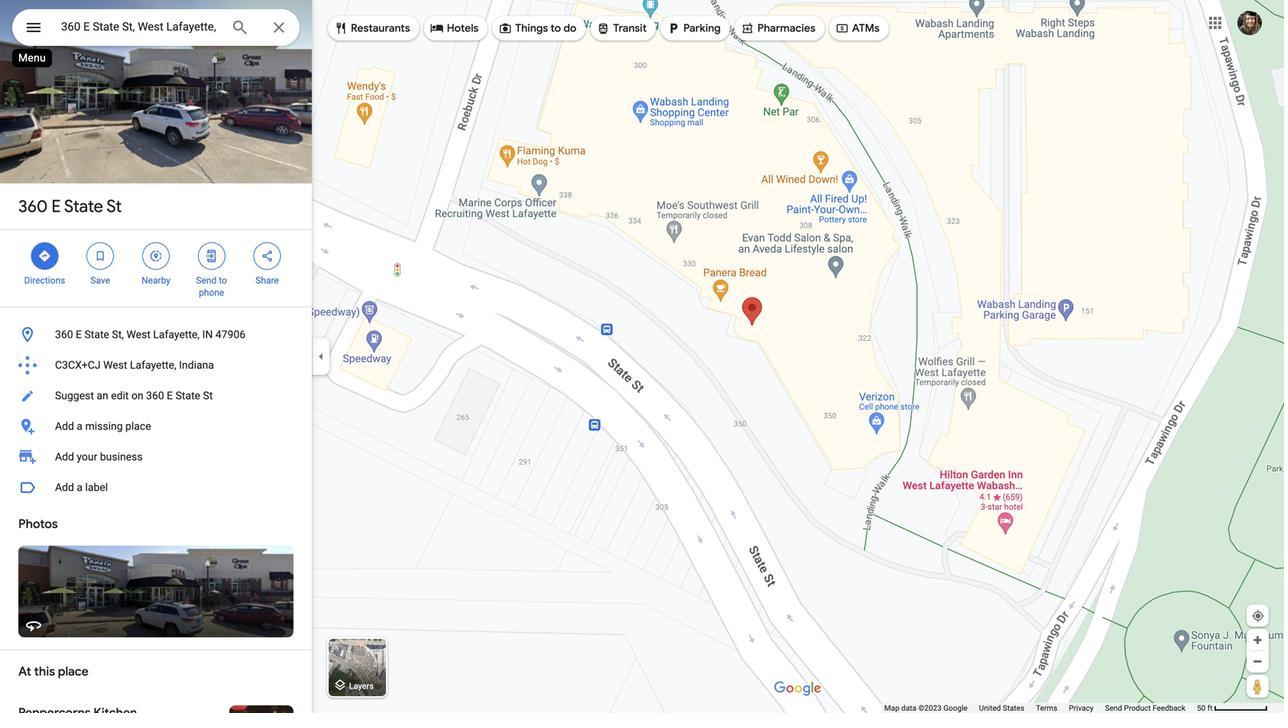 Task type: describe. For each thing, give the bounding box(es) containing it.
add a label button
[[0, 473, 312, 503]]

 hotels
[[430, 20, 479, 37]]

on
[[131, 390, 143, 402]]

e inside button
[[167, 390, 173, 402]]


[[597, 20, 610, 37]]


[[836, 20, 849, 37]]

states
[[1003, 704, 1025, 713]]

parking
[[684, 21, 721, 35]]


[[741, 20, 755, 37]]

actions for 360 e state st region
[[0, 230, 312, 307]]

hotels
[[447, 21, 479, 35]]

add for add a label
[[55, 481, 74, 494]]

add a missing place button
[[0, 411, 312, 442]]

360 e state st, west lafayette, in 47906
[[55, 328, 246, 341]]


[[24, 16, 43, 39]]

show street view coverage image
[[1247, 675, 1269, 698]]

none field inside 360 e state st, west lafayette, in 47906 field
[[61, 18, 219, 36]]

 search field
[[12, 9, 300, 49]]

restaurants
[[351, 21, 410, 35]]


[[205, 248, 219, 265]]

360 for 360 e state st
[[18, 196, 48, 217]]

c3cx+cj
[[55, 359, 101, 372]]

photos
[[18, 516, 58, 532]]

0 vertical spatial st
[[107, 196, 122, 217]]

label
[[85, 481, 108, 494]]

layers
[[349, 681, 374, 691]]

indiana
[[179, 359, 214, 372]]


[[334, 20, 348, 37]]

360 e state st main content
[[0, 0, 312, 713]]

atms
[[852, 21, 880, 35]]

footer inside google maps 'element'
[[885, 703, 1197, 713]]

phone
[[199, 287, 224, 298]]

 restaurants
[[334, 20, 410, 37]]

google maps element
[[0, 0, 1284, 713]]

360 E State St, West Lafayette, IN 47906 field
[[12, 9, 300, 46]]


[[430, 20, 444, 37]]

google
[[944, 704, 968, 713]]

edit
[[111, 390, 129, 402]]

send for send product feedback
[[1105, 704, 1123, 713]]


[[499, 20, 512, 37]]

things
[[515, 21, 548, 35]]

privacy button
[[1069, 703, 1094, 713]]

state for st,
[[84, 328, 109, 341]]

send product feedback button
[[1105, 703, 1186, 713]]

a for label
[[77, 481, 83, 494]]

data
[[902, 704, 917, 713]]

send for send to phone
[[196, 275, 217, 286]]

send product feedback
[[1105, 704, 1186, 713]]

 pharmacies
[[741, 20, 816, 37]]

50
[[1197, 704, 1206, 713]]

nearby
[[141, 275, 170, 286]]

in
[[202, 328, 213, 341]]

lafayette, inside 'button'
[[153, 328, 200, 341]]

add for add your business
[[55, 451, 74, 463]]


[[93, 248, 107, 265]]

 button
[[12, 9, 55, 49]]

save
[[90, 275, 110, 286]]

add a missing place
[[55, 420, 151, 433]]

c3cx+cj west lafayette, indiana button
[[0, 350, 312, 381]]

show your location image
[[1252, 609, 1265, 623]]

west inside button
[[103, 359, 127, 372]]

pharmacies
[[758, 21, 816, 35]]

directions
[[24, 275, 65, 286]]

47906
[[216, 328, 246, 341]]

at
[[18, 664, 31, 680]]

0 horizontal spatial place
[[58, 664, 89, 680]]

your
[[77, 451, 97, 463]]

business
[[100, 451, 143, 463]]

product
[[1124, 704, 1151, 713]]

 things to do
[[499, 20, 577, 37]]

west inside 'button'
[[127, 328, 151, 341]]

e for 360 e state st, west lafayette, in 47906
[[76, 328, 82, 341]]

share
[[256, 275, 279, 286]]



Task type: locate. For each thing, give the bounding box(es) containing it.
360 right on
[[146, 390, 164, 402]]

send to phone
[[196, 275, 227, 298]]

50 ft button
[[1197, 704, 1268, 713]]

0 vertical spatial 360
[[18, 196, 48, 217]]

to up phone
[[219, 275, 227, 286]]

360 e state st
[[18, 196, 122, 217]]

an
[[97, 390, 108, 402]]

to inside  things to do
[[551, 21, 561, 35]]

st inside suggest an edit on 360 e state st button
[[203, 390, 213, 402]]

state down indiana
[[176, 390, 200, 402]]

at this place
[[18, 664, 89, 680]]

1 vertical spatial place
[[58, 664, 89, 680]]

missing
[[85, 420, 123, 433]]

0 vertical spatial e
[[51, 196, 61, 217]]

3 add from the top
[[55, 481, 74, 494]]

e up c3cx+cj
[[76, 328, 82, 341]]

a inside add a label button
[[77, 481, 83, 494]]

e for 360 e state st
[[51, 196, 61, 217]]

state inside 'button'
[[84, 328, 109, 341]]

1 vertical spatial to
[[219, 275, 227, 286]]

add
[[55, 420, 74, 433], [55, 451, 74, 463], [55, 481, 74, 494]]

 atms
[[836, 20, 880, 37]]

1 vertical spatial west
[[103, 359, 127, 372]]

 transit
[[597, 20, 647, 37]]

360
[[18, 196, 48, 217], [55, 328, 73, 341], [146, 390, 164, 402]]

st,
[[112, 328, 124, 341]]

e right on
[[167, 390, 173, 402]]

state left st,
[[84, 328, 109, 341]]

2 vertical spatial state
[[176, 390, 200, 402]]

suggest
[[55, 390, 94, 402]]

west right st,
[[127, 328, 151, 341]]

footer containing map data ©2023 google
[[885, 703, 1197, 713]]


[[149, 248, 163, 265]]

0 horizontal spatial send
[[196, 275, 217, 286]]

collapse side panel image
[[313, 348, 330, 365]]

st down indiana
[[203, 390, 213, 402]]

do
[[564, 21, 577, 35]]

1 vertical spatial send
[[1105, 704, 1123, 713]]

state up 
[[64, 196, 103, 217]]

360 for 360 e state st, west lafayette, in 47906
[[55, 328, 73, 341]]

add left the your
[[55, 451, 74, 463]]

privacy
[[1069, 704, 1094, 713]]

lafayette, left the 'in' at left
[[153, 328, 200, 341]]

to inside send to phone
[[219, 275, 227, 286]]

1 horizontal spatial send
[[1105, 704, 1123, 713]]

send inside button
[[1105, 704, 1123, 713]]

0 vertical spatial place
[[125, 420, 151, 433]]

1 vertical spatial 360
[[55, 328, 73, 341]]

a inside 'add a missing place' button
[[77, 420, 83, 433]]

1 horizontal spatial e
[[76, 328, 82, 341]]

360 e state st, west lafayette, in 47906 button
[[0, 320, 312, 350]]

e
[[51, 196, 61, 217], [76, 328, 82, 341], [167, 390, 173, 402]]

a left label
[[77, 481, 83, 494]]

a left missing
[[77, 420, 83, 433]]


[[38, 248, 52, 265]]

1 horizontal spatial to
[[551, 21, 561, 35]]

add your business
[[55, 451, 143, 463]]

0 vertical spatial west
[[127, 328, 151, 341]]

feedback
[[1153, 704, 1186, 713]]

place right this
[[58, 664, 89, 680]]

2 vertical spatial 360
[[146, 390, 164, 402]]

0 horizontal spatial e
[[51, 196, 61, 217]]

footer
[[885, 703, 1197, 713]]

1 vertical spatial lafayette,
[[130, 359, 176, 372]]

c3cx+cj west lafayette, indiana
[[55, 359, 214, 372]]

west down st,
[[103, 359, 127, 372]]

a
[[77, 420, 83, 433], [77, 481, 83, 494]]

map data ©2023 google
[[885, 704, 968, 713]]

add down suggest
[[55, 420, 74, 433]]

add your business link
[[0, 442, 312, 473]]


[[667, 20, 681, 37]]

1 vertical spatial e
[[76, 328, 82, 341]]

0 horizontal spatial 360
[[18, 196, 48, 217]]

send
[[196, 275, 217, 286], [1105, 704, 1123, 713]]

suggest an edit on 360 e state st button
[[0, 381, 312, 411]]

place down on
[[125, 420, 151, 433]]

state inside button
[[176, 390, 200, 402]]

2 a from the top
[[77, 481, 83, 494]]

e inside 'button'
[[76, 328, 82, 341]]

united states
[[979, 704, 1025, 713]]

this
[[34, 664, 55, 680]]

send inside send to phone
[[196, 275, 217, 286]]

1 vertical spatial a
[[77, 481, 83, 494]]

suggest an edit on 360 e state st
[[55, 390, 213, 402]]

2 add from the top
[[55, 451, 74, 463]]

2 vertical spatial e
[[167, 390, 173, 402]]

0 vertical spatial a
[[77, 420, 83, 433]]

lafayette, down 360 e state st, west lafayette, in 47906 'button'
[[130, 359, 176, 372]]

to left do at left top
[[551, 21, 561, 35]]

to
[[551, 21, 561, 35], [219, 275, 227, 286]]

0 horizontal spatial st
[[107, 196, 122, 217]]

0 vertical spatial state
[[64, 196, 103, 217]]

transit
[[613, 21, 647, 35]]

zoom out image
[[1252, 656, 1264, 667]]

360 inside button
[[146, 390, 164, 402]]

360 up 
[[18, 196, 48, 217]]

state
[[64, 196, 103, 217], [84, 328, 109, 341], [176, 390, 200, 402]]

 parking
[[667, 20, 721, 37]]

add left label
[[55, 481, 74, 494]]

1 horizontal spatial st
[[203, 390, 213, 402]]

1 horizontal spatial 360
[[55, 328, 73, 341]]

1 a from the top
[[77, 420, 83, 433]]

0 horizontal spatial to
[[219, 275, 227, 286]]

0 vertical spatial add
[[55, 420, 74, 433]]

2 horizontal spatial 360
[[146, 390, 164, 402]]

st up 
[[107, 196, 122, 217]]

2 horizontal spatial e
[[167, 390, 173, 402]]

zoom in image
[[1252, 635, 1264, 646]]

2 vertical spatial add
[[55, 481, 74, 494]]

0 vertical spatial to
[[551, 21, 561, 35]]

0 vertical spatial lafayette,
[[153, 328, 200, 341]]

a for missing
[[77, 420, 83, 433]]

1 add from the top
[[55, 420, 74, 433]]

e up 
[[51, 196, 61, 217]]

add a label
[[55, 481, 108, 494]]

1 vertical spatial st
[[203, 390, 213, 402]]

west
[[127, 328, 151, 341], [103, 359, 127, 372]]

360 inside 'button'
[[55, 328, 73, 341]]

united
[[979, 704, 1001, 713]]

lafayette,
[[153, 328, 200, 341], [130, 359, 176, 372]]

terms
[[1036, 704, 1058, 713]]

lafayette, inside button
[[130, 359, 176, 372]]

terms button
[[1036, 703, 1058, 713]]

send left product
[[1105, 704, 1123, 713]]

state for st
[[64, 196, 103, 217]]


[[260, 248, 274, 265]]

place inside button
[[125, 420, 151, 433]]

1 horizontal spatial place
[[125, 420, 151, 433]]

place
[[125, 420, 151, 433], [58, 664, 89, 680]]

google account: giulia masi  
(giulia.masi@adept.ai) image
[[1238, 11, 1262, 35]]

ft
[[1208, 704, 1213, 713]]

st
[[107, 196, 122, 217], [203, 390, 213, 402]]

map
[[885, 704, 900, 713]]

add for add a missing place
[[55, 420, 74, 433]]

0 vertical spatial send
[[196, 275, 217, 286]]

©2023
[[919, 704, 942, 713]]

send up phone
[[196, 275, 217, 286]]

None field
[[61, 18, 219, 36]]

50 ft
[[1197, 704, 1213, 713]]

1 vertical spatial state
[[84, 328, 109, 341]]

360 up c3cx+cj
[[55, 328, 73, 341]]

1 vertical spatial add
[[55, 451, 74, 463]]

united states button
[[979, 703, 1025, 713]]



Task type: vqa. For each thing, say whether or not it's contained in the screenshot.


